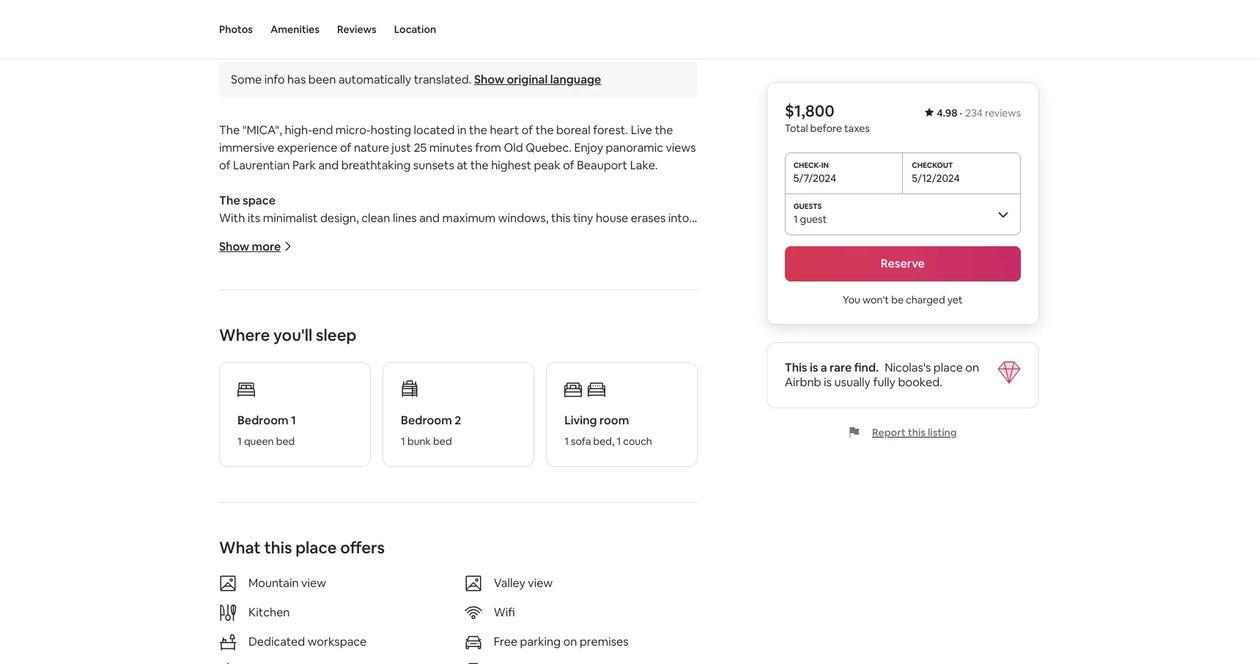 Task type: vqa. For each thing, say whether or not it's contained in the screenshot.
2 to the top
yes



Task type: describe. For each thing, give the bounding box(es) containing it.
room
[[600, 413, 629, 428]]

couch
[[623, 435, 653, 448]]

inside
[[558, 369, 590, 384]]

1 inside 1 guest dropdown button
[[794, 213, 798, 226]]

the up outside.
[[336, 369, 354, 384]]

taxi
[[490, 421, 511, 437]]

this is a rare find.
[[785, 360, 879, 375]]

to right clings
[[343, 263, 355, 278]]

wifi
[[494, 605, 515, 620]]

2 vertical spatial located
[[307, 386, 347, 402]]

a
[[393, 333, 402, 349]]

1 vertical spatial access
[[322, 421, 359, 437]]

laurentian
[[233, 157, 290, 173]]

the for the "mica", high-end micro-hosting located in the heart of the boreal forest. live the immersive experience of nature just 25 minutes from old quebec. enjoy panoramic views of laurentian park and breathtaking sunsets at the highest peak of beauport lake.
[[219, 122, 240, 138]]

1 horizontal spatial by
[[453, 369, 466, 384]]

sofa
[[571, 435, 591, 448]]

name
[[514, 228, 544, 243]]

you won't be charged yet
[[843, 293, 963, 307]]

4x4
[[671, 316, 691, 331]]

4.98 · 234 reviews
[[937, 106, 1021, 120]]

tourbillon,
[[219, 263, 275, 278]]

beauport
[[577, 157, 628, 173]]

old
[[504, 140, 523, 155]]

on for parking
[[564, 634, 577, 649]]

to down the clean
[[369, 228, 381, 243]]

minutes
[[429, 140, 473, 155]]

mountain
[[249, 575, 299, 591]]

drive
[[537, 316, 564, 331]]

from inside the "mica", high-end micro-hosting located in the heart of the boreal forest. live the immersive experience of nature just 25 minutes from old quebec. enjoy panoramic views of laurentian park and breathtaking sunsets at the highest peak of beauport lake.
[[475, 140, 502, 155]]

also
[[496, 333, 517, 349]]

is inside nicolas's place on airbnb is usually fully booked.
[[824, 375, 832, 390]]

airbnb
[[785, 375, 822, 390]]

the "mica", high-end micro-hosting located in the heart of the boreal forest. live the immersive experience of nature just 25 minutes from old quebec. enjoy panoramic views of laurentian park and breathtaking sunsets at the highest peak of beauport lake.
[[219, 122, 699, 173]]

the down reflections on the top left
[[357, 263, 375, 278]]

offers
[[340, 537, 385, 558]]

to right the possible
[[308, 421, 320, 437]]

an
[[471, 316, 484, 331]]

mica
[[278, 263, 307, 278]]

1 vertical spatial located
[[515, 369, 556, 384]]

floors
[[366, 369, 397, 384]]

taxes
[[845, 122, 870, 135]]

4wd)
[[623, 316, 654, 331]]

dedicated
[[249, 634, 305, 649]]

with
[[639, 228, 662, 243]]

free
[[494, 634, 518, 649]]

some
[[231, 72, 262, 87]]

views
[[666, 140, 696, 155]]

micro- inside movements between the 2 floors are made by a ladder located inside the micro-house or by the staircase located outside.
[[613, 369, 648, 384]]

the down the movements
[[235, 386, 253, 402]]

usually
[[835, 375, 871, 390]]

the down taking
[[475, 245, 493, 261]]

1 left sofa
[[565, 435, 569, 448]]

won't
[[863, 293, 890, 307]]

info
[[265, 72, 285, 87]]

the inside winter access: from november 1 to april 15, an all-wheel drive car (awd, 4wd) or 4x4 is required to access the chalet. a shuttle service is also available ($)
[[332, 333, 350, 349]]

chalet.
[[352, 333, 391, 349]]

view for valley view
[[528, 575, 553, 591]]

$1,800
[[785, 100, 835, 121]]

at
[[457, 157, 468, 173]]

2 vertical spatial or
[[513, 421, 525, 437]]

fits
[[455, 263, 472, 278]]

movements between the 2 floors are made by a ladder located inside the micro-house or by the staircase located outside.
[[219, 369, 697, 402]]

the right the in
[[469, 122, 488, 138]]

the down outside.
[[361, 421, 380, 437]]

its down with
[[219, 228, 232, 243]]

mineral
[[596, 228, 636, 243]]

all-
[[487, 316, 503, 331]]

1 vertical spatial by
[[219, 386, 233, 402]]

the space with its minimalist design, clean lines and maximum windows, this tiny house erases into its surroundings, giving way to nature's sight. taking its name from the mineral with blonde hues and silver reflections that make up the characteristic rocky outcrops of mont tourbillon, mica clings to the mountain and fits perfectly into its environment.
[[219, 193, 700, 278]]

1 right bed,
[[617, 435, 621, 448]]

and inside the "mica", high-end micro-hosting located in the heart of the boreal forest. live the immersive experience of nature just 25 minutes from old quebec. enjoy panoramic views of laurentian park and breathtaking sunsets at the highest peak of beauport lake.
[[319, 157, 339, 173]]

sleep
[[316, 325, 357, 345]]

its left name
[[499, 228, 511, 243]]

high-
[[285, 122, 312, 138]]

required
[[230, 333, 276, 349]]

its down characteristic
[[550, 263, 563, 278]]

been
[[309, 72, 336, 87]]

0 horizontal spatial place
[[296, 537, 337, 558]]

design,
[[320, 210, 359, 226]]

1 guest
[[794, 213, 827, 226]]

hosting
[[371, 122, 411, 138]]

the for the space with its minimalist design, clean lines and maximum windows, this tiny house erases into its surroundings, giving way to nature's sight. taking its name from the mineral with blonde hues and silver reflections that make up the characteristic rocky outcrops of mont tourbillon, mica clings to the mountain and fits perfectly into its environment.
[[219, 193, 240, 208]]

translated.
[[414, 72, 472, 87]]

total
[[785, 122, 808, 135]]

that
[[401, 245, 423, 261]]

free parking on premises
[[494, 634, 629, 649]]

panoramic
[[606, 140, 664, 155]]

its down space
[[248, 210, 261, 226]]

original
[[507, 72, 548, 87]]

listing
[[928, 426, 957, 439]]

boreal
[[557, 122, 591, 138]]

of left the nature
[[340, 140, 352, 155]]

is right it
[[229, 421, 237, 437]]

this inside the space with its minimalist design, clean lines and maximum windows, this tiny house erases into its surroundings, giving way to nature's sight. taking its name from the mineral with blonde hues and silver reflections that make up the characteristic rocky outcrops of mont tourbillon, mica clings to the mountain and fits perfectly into its environment.
[[551, 210, 571, 226]]

this for what this place offers
[[264, 537, 292, 558]]

micro- inside the "mica", high-end micro-hosting located in the heart of the boreal forest. live the immersive experience of nature just 25 minutes from old quebec. enjoy panoramic views of laurentian park and breathtaking sunsets at the highest peak of beauport lake.
[[336, 122, 371, 138]]

erases
[[631, 210, 666, 226]]

house inside the space with its minimalist design, clean lines and maximum windows, this tiny house erases into its surroundings, giving way to nature's sight. taking its name from the mineral with blonde hues and silver reflections that make up the characteristic rocky outcrops of mont tourbillon, mica clings to the mountain and fits perfectly into its environment.
[[596, 210, 629, 226]]

taking
[[461, 228, 496, 243]]

space
[[243, 193, 276, 208]]

clean
[[362, 210, 390, 226]]

located inside the "mica", high-end micro-hosting located in the heart of the boreal forest. live the immersive experience of nature just 25 minutes from old quebec. enjoy panoramic views of laurentian park and breathtaking sunsets at the highest peak of beauport lake.
[[414, 122, 455, 138]]

make
[[426, 245, 456, 261]]

25
[[414, 140, 427, 155]]

on for place
[[966, 360, 980, 375]]

$1,800 total before taxes
[[785, 100, 870, 135]]

reserve button
[[785, 246, 1021, 282]]

the right the inside
[[592, 369, 610, 384]]

characteristic
[[495, 245, 569, 261]]

sight.
[[429, 228, 458, 243]]

report this listing
[[873, 426, 957, 439]]

lake.
[[630, 157, 658, 173]]

reviews
[[337, 23, 377, 36]]

accommodation
[[382, 421, 471, 437]]

clings
[[309, 263, 340, 278]]

service
[[444, 333, 483, 349]]

rare
[[830, 360, 852, 375]]

15,
[[455, 316, 469, 331]]

is right 'this'
[[810, 360, 819, 375]]

bed,
[[594, 435, 615, 448]]



Task type: locate. For each thing, give the bounding box(es) containing it.
view down what this place offers
[[301, 575, 326, 591]]

to down access:
[[278, 333, 290, 349]]

bedroom up bunk
[[401, 413, 452, 428]]

from down heart
[[475, 140, 502, 155]]

1 vertical spatial on
[[564, 634, 577, 649]]

of
[[522, 122, 533, 138], [340, 140, 352, 155], [219, 157, 231, 173], [563, 157, 575, 173], [656, 245, 667, 261]]

0 vertical spatial by
[[453, 369, 466, 384]]

access inside winter access: from november 1 to april 15, an all-wheel drive car (awd, 4wd) or 4x4 is required to access the chalet. a shuttle service is also available ($)
[[292, 333, 329, 349]]

valley view
[[494, 575, 553, 591]]

micro-
[[336, 122, 371, 138], [613, 369, 648, 384]]

2 horizontal spatial by
[[474, 421, 487, 437]]

is left the usually
[[824, 375, 832, 390]]

language
[[550, 72, 602, 87]]

0 vertical spatial located
[[414, 122, 455, 138]]

0 horizontal spatial this
[[264, 537, 292, 558]]

this left tiny at the top
[[551, 210, 571, 226]]

and up sight.
[[420, 210, 440, 226]]

you
[[843, 293, 861, 307]]

4.98
[[937, 106, 958, 120]]

the right live on the top of page
[[655, 122, 673, 138]]

shuttle
[[404, 333, 442, 349]]

live
[[631, 122, 653, 138]]

nature's
[[384, 228, 426, 243]]

the inside the "mica", high-end micro-hosting located in the heart of the boreal forest. live the immersive experience of nature just 25 minutes from old quebec. enjoy panoramic views of laurentian park and breathtaking sunsets at the highest peak of beauport lake.
[[219, 122, 240, 138]]

view for mountain view
[[301, 575, 326, 591]]

parking
[[520, 634, 561, 649]]

2 inside bedroom 2 1 bunk bed
[[455, 413, 461, 428]]

0 vertical spatial or
[[657, 316, 668, 331]]

of right peak
[[563, 157, 575, 173]]

and right park
[[319, 157, 339, 173]]

1 up shuttle
[[405, 316, 410, 331]]

winter access: from november 1 to april 15, an all-wheel drive car (awd, 4wd) or 4x4 is required to access the chalet. a shuttle service is also available ($)
[[219, 316, 693, 349]]

this left listing at the bottom right
[[908, 426, 926, 439]]

house down 4x4
[[648, 369, 681, 384]]

the up immersive
[[219, 122, 240, 138]]

or inside winter access: from november 1 to april 15, an all-wheel drive car (awd, 4wd) or 4x4 is required to access the chalet. a shuttle service is also available ($)
[[657, 316, 668, 331]]

with
[[219, 210, 245, 226]]

1 inside winter access: from november 1 to april 15, an all-wheel drive car (awd, 4wd) or 4x4 is required to access the chalet. a shuttle service is also available ($)
[[405, 316, 410, 331]]

1 vertical spatial 2
[[455, 413, 461, 428]]

to
[[369, 228, 381, 243], [343, 263, 355, 278], [413, 316, 424, 331], [278, 333, 290, 349], [308, 421, 320, 437]]

1 horizontal spatial a
[[821, 360, 828, 375]]

reserve
[[881, 256, 925, 271]]

the down from on the left top of page
[[332, 333, 350, 349]]

bed for 2
[[433, 435, 452, 448]]

1 horizontal spatial 2
[[455, 413, 461, 428]]

guest
[[800, 213, 827, 226]]

rocky
[[572, 245, 602, 261]]

bedroom up queen on the left of page
[[238, 413, 289, 428]]

2 horizontal spatial this
[[908, 426, 926, 439]]

1 horizontal spatial or
[[657, 316, 668, 331]]

0 horizontal spatial micro-
[[336, 122, 371, 138]]

valley
[[494, 575, 526, 591]]

0 vertical spatial access
[[292, 333, 329, 349]]

1 left queen on the left of page
[[238, 435, 242, 448]]

2 vertical spatial this
[[264, 537, 292, 558]]

1 the from the top
[[219, 122, 240, 138]]

2 up outside.
[[357, 369, 363, 384]]

2 vertical spatial by
[[474, 421, 487, 437]]

on
[[966, 360, 980, 375], [564, 634, 577, 649]]

(awd,
[[587, 316, 621, 331]]

1 horizontal spatial show
[[474, 72, 505, 87]]

photos
[[219, 23, 253, 36]]

bed right bunk
[[433, 435, 452, 448]]

from inside the space with its minimalist design, clean lines and maximum windows, this tiny house erases into its surroundings, giving way to nature's sight. taking its name from the mineral with blonde hues and silver reflections that make up the characteristic rocky outcrops of mont tourbillon, mica clings to the mountain and fits perfectly into its environment.
[[547, 228, 573, 243]]

place inside nicolas's place on airbnb is usually fully booked.
[[934, 360, 963, 375]]

on right booked.
[[966, 360, 980, 375]]

house inside movements between the 2 floors are made by a ladder located inside the micro-house or by the staircase located outside.
[[648, 369, 681, 384]]

0 horizontal spatial bed
[[276, 435, 295, 448]]

1 left guest on the right
[[794, 213, 798, 226]]

1 horizontal spatial on
[[966, 360, 980, 375]]

bed right queen on the left of page
[[276, 435, 295, 448]]

the
[[469, 122, 488, 138], [536, 122, 554, 138], [655, 122, 673, 138], [471, 157, 489, 173], [576, 228, 594, 243], [475, 245, 493, 261], [357, 263, 375, 278], [332, 333, 350, 349], [336, 369, 354, 384], [592, 369, 610, 384], [235, 386, 253, 402], [361, 421, 380, 437]]

mont
[[670, 245, 698, 261]]

0 horizontal spatial view
[[301, 575, 326, 591]]

0 vertical spatial into
[[669, 210, 689, 226]]

1 horizontal spatial view
[[528, 575, 553, 591]]

automatically
[[339, 72, 412, 87]]

the up with
[[219, 193, 240, 208]]

location button
[[394, 0, 436, 59]]

1 horizontal spatial located
[[414, 122, 455, 138]]

is down winter
[[219, 333, 227, 349]]

place up mountain view
[[296, 537, 337, 558]]

1 horizontal spatial from
[[547, 228, 573, 243]]

show more
[[219, 239, 281, 254]]

or down 4x4
[[683, 369, 695, 384]]

it is not possible to access the accommodation by taxi or uber.
[[219, 421, 556, 437]]

2 horizontal spatial or
[[683, 369, 695, 384]]

a left ladder
[[469, 369, 475, 384]]

2 the from the top
[[219, 193, 240, 208]]

it
[[219, 421, 227, 437]]

1 vertical spatial house
[[648, 369, 681, 384]]

living room 1 sofa bed, 1 couch
[[565, 413, 653, 448]]

house up mineral
[[596, 210, 629, 226]]

immersive
[[219, 140, 275, 155]]

up
[[458, 245, 472, 261]]

bedroom
[[238, 413, 289, 428], [401, 413, 452, 428]]

show
[[474, 72, 505, 87], [219, 239, 249, 254]]

2 down movements between the 2 floors are made by a ladder located inside the micro-house or by the staircase located outside. on the bottom of the page
[[455, 413, 461, 428]]

report this listing button
[[849, 426, 957, 439]]

of up old
[[522, 122, 533, 138]]

nature
[[354, 140, 389, 155]]

bedroom inside bedroom 1 1 queen bed
[[238, 413, 289, 428]]

or for 4wd)
[[657, 316, 668, 331]]

has
[[288, 72, 306, 87]]

photos button
[[219, 0, 253, 59]]

0 horizontal spatial on
[[564, 634, 577, 649]]

1 vertical spatial the
[[219, 193, 240, 208]]

or for house
[[683, 369, 695, 384]]

234
[[966, 106, 983, 120]]

workspace
[[308, 634, 367, 649]]

highest
[[491, 157, 532, 173]]

0 vertical spatial this
[[551, 210, 571, 226]]

environment.
[[565, 263, 637, 278]]

0 vertical spatial show
[[474, 72, 505, 87]]

is left the also in the bottom of the page
[[485, 333, 494, 349]]

access down from on the left top of page
[[292, 333, 329, 349]]

1 vertical spatial from
[[547, 228, 573, 243]]

a left rare
[[821, 360, 828, 375]]

by down the movements
[[219, 386, 233, 402]]

or left 4x4
[[657, 316, 668, 331]]

on right parking
[[564, 634, 577, 649]]

outcrops
[[604, 245, 653, 261]]

view right valley
[[528, 575, 553, 591]]

of down immersive
[[219, 157, 231, 173]]

bed
[[276, 435, 295, 448], [433, 435, 452, 448]]

this
[[785, 360, 808, 375]]

show up tourbillon,
[[219, 239, 249, 254]]

maximum
[[443, 210, 496, 226]]

wheel
[[503, 316, 535, 331]]

0 horizontal spatial bedroom
[[238, 413, 289, 428]]

mountain view
[[249, 575, 326, 591]]

0 horizontal spatial from
[[475, 140, 502, 155]]

1 vertical spatial micro-
[[613, 369, 648, 384]]

or right taxi
[[513, 421, 525, 437]]

access down outside.
[[322, 421, 359, 437]]

0 horizontal spatial house
[[596, 210, 629, 226]]

the inside the space with its minimalist design, clean lines and maximum windows, this tiny house erases into its surroundings, giving way to nature's sight. taking its name from the mineral with blonde hues and silver reflections that make up the characteristic rocky outcrops of mont tourbillon, mica clings to the mountain and fits perfectly into its environment.
[[219, 193, 240, 208]]

of inside the space with its minimalist design, clean lines and maximum windows, this tiny house erases into its surroundings, giving way to nature's sight. taking its name from the mineral with blonde hues and silver reflections that make up the characteristic rocky outcrops of mont tourbillon, mica clings to the mountain and fits perfectly into its environment.
[[656, 245, 667, 261]]

0 vertical spatial 2
[[357, 369, 363, 384]]

1 left bunk
[[401, 435, 405, 448]]

into
[[669, 210, 689, 226], [527, 263, 547, 278]]

show left original
[[474, 72, 505, 87]]

0 vertical spatial micro-
[[336, 122, 371, 138]]

the up quebec.
[[536, 122, 554, 138]]

the right at
[[471, 157, 489, 173]]

uber.
[[527, 421, 556, 437]]

surroundings,
[[235, 228, 308, 243]]

1 bed from the left
[[276, 435, 295, 448]]

0 horizontal spatial 2
[[357, 369, 363, 384]]

blonde
[[219, 245, 257, 261]]

2 horizontal spatial located
[[515, 369, 556, 384]]

show original language button
[[474, 72, 602, 87]]

0 horizontal spatial a
[[469, 369, 475, 384]]

1 view from the left
[[301, 575, 326, 591]]

mountain
[[378, 263, 429, 278]]

5/12/2024
[[912, 172, 960, 185]]

staircase
[[256, 386, 304, 402]]

not
[[240, 421, 258, 437]]

a
[[821, 360, 828, 375], [469, 369, 475, 384]]

1 vertical spatial place
[[296, 537, 337, 558]]

a inside movements between the 2 floors are made by a ladder located inside the micro-house or by the staircase located outside.
[[469, 369, 475, 384]]

reflections
[[341, 245, 398, 261]]

1 horizontal spatial this
[[551, 210, 571, 226]]

1 horizontal spatial bed
[[433, 435, 452, 448]]

enjoy
[[574, 140, 603, 155]]

bedroom inside bedroom 2 1 bunk bed
[[401, 413, 452, 428]]

before
[[811, 122, 843, 135]]

this up mountain
[[264, 537, 292, 558]]

1 horizontal spatial micro-
[[613, 369, 648, 384]]

from right name
[[547, 228, 573, 243]]

peak
[[534, 157, 561, 173]]

bed inside bedroom 1 1 queen bed
[[276, 435, 295, 448]]

to up shuttle
[[413, 316, 424, 331]]

1 vertical spatial or
[[683, 369, 695, 384]]

what
[[219, 537, 261, 558]]

bed inside bedroom 2 1 bunk bed
[[433, 435, 452, 448]]

available
[[520, 333, 567, 349]]

1 vertical spatial show
[[219, 239, 249, 254]]

on inside nicolas's place on airbnb is usually fully booked.
[[966, 360, 980, 375]]

this for report this listing
[[908, 426, 926, 439]]

lines
[[393, 210, 417, 226]]

into right erases
[[669, 210, 689, 226]]

1 horizontal spatial bedroom
[[401, 413, 452, 428]]

experience
[[277, 140, 338, 155]]

located down available on the left
[[515, 369, 556, 384]]

by right made
[[453, 369, 466, 384]]

reviews button
[[337, 0, 377, 59]]

between
[[285, 369, 333, 384]]

winter
[[219, 316, 263, 331]]

1 horizontal spatial place
[[934, 360, 963, 375]]

·
[[960, 106, 963, 120]]

0 vertical spatial place
[[934, 360, 963, 375]]

1 horizontal spatial house
[[648, 369, 681, 384]]

2 inside movements between the 2 floors are made by a ladder located inside the micro-house or by the staircase located outside.
[[357, 369, 363, 384]]

0 horizontal spatial located
[[307, 386, 347, 402]]

0 horizontal spatial or
[[513, 421, 525, 437]]

0 horizontal spatial into
[[527, 263, 547, 278]]

0 vertical spatial on
[[966, 360, 980, 375]]

park
[[293, 157, 316, 173]]

bed for 1
[[276, 435, 295, 448]]

0 horizontal spatial show
[[219, 239, 249, 254]]

micro- up the nature
[[336, 122, 371, 138]]

2 view from the left
[[528, 575, 553, 591]]

and down make
[[432, 263, 452, 278]]

giving
[[310, 228, 343, 243]]

0 vertical spatial the
[[219, 122, 240, 138]]

2 bed from the left
[[433, 435, 452, 448]]

1 horizontal spatial into
[[669, 210, 689, 226]]

located up 25
[[414, 122, 455, 138]]

1 vertical spatial into
[[527, 263, 547, 278]]

micro- up room
[[613, 369, 648, 384]]

place
[[934, 360, 963, 375], [296, 537, 337, 558]]

5/7/2024
[[794, 172, 837, 185]]

of down with
[[656, 245, 667, 261]]

bedroom for bedroom 1
[[238, 413, 289, 428]]

bedroom for bedroom 2
[[401, 413, 452, 428]]

kitchen
[[249, 605, 290, 620]]

and up mica
[[288, 245, 308, 261]]

or inside movements between the 2 floors are made by a ladder located inside the micro-house or by the staircase located outside.
[[683, 369, 695, 384]]

amenities
[[271, 23, 320, 36]]

movements
[[219, 369, 283, 384]]

place right "nicolas's"
[[934, 360, 963, 375]]

2 bedroom from the left
[[401, 413, 452, 428]]

by left taxi
[[474, 421, 487, 437]]

some info has been automatically translated. show original language
[[231, 72, 602, 87]]

charged
[[906, 293, 946, 307]]

forest.
[[593, 122, 629, 138]]

0 horizontal spatial by
[[219, 386, 233, 402]]

from
[[475, 140, 502, 155], [547, 228, 573, 243]]

located down between
[[307, 386, 347, 402]]

into down characteristic
[[527, 263, 547, 278]]

1 bedroom from the left
[[238, 413, 289, 428]]

amenities button
[[271, 0, 320, 59]]

the down tiny at the top
[[576, 228, 594, 243]]

1 inside bedroom 2 1 bunk bed
[[401, 435, 405, 448]]

1 vertical spatial this
[[908, 426, 926, 439]]

1 down staircase
[[291, 413, 296, 428]]

0 vertical spatial from
[[475, 140, 502, 155]]

0 vertical spatial house
[[596, 210, 629, 226]]

where
[[219, 325, 270, 345]]



